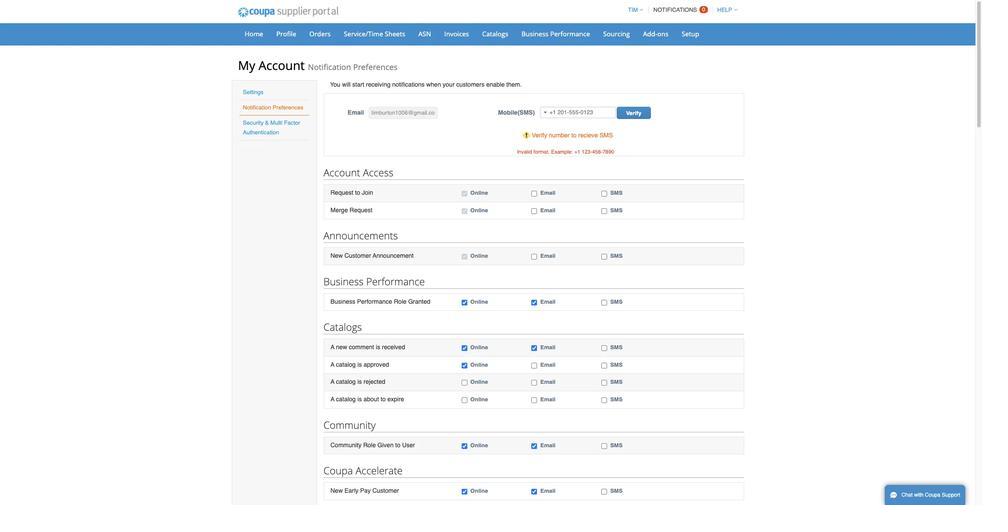 Task type: describe. For each thing, give the bounding box(es) containing it.
multi
[[271, 120, 283, 126]]

coupa supplier portal image
[[232, 1, 345, 23]]

them.
[[507, 81, 522, 88]]

1 vertical spatial business
[[324, 275, 364, 289]]

1 vertical spatial request
[[350, 207, 373, 214]]

profile
[[277, 29, 296, 38]]

notifications
[[392, 81, 425, 88]]

sms for a new comment is received
[[611, 345, 623, 351]]

online for a catalog is approved
[[471, 362, 488, 369]]

pay
[[360, 488, 371, 495]]

a for a new comment is received
[[331, 344, 335, 351]]

new
[[336, 344, 347, 351]]

sourcing link
[[598, 27, 636, 40]]

2 vertical spatial business
[[331, 298, 356, 305]]

invalid
[[517, 149, 532, 155]]

sms for business performance role granted
[[611, 299, 623, 305]]

sms for community role given to user
[[611, 442, 623, 449]]

catalogs link
[[477, 27, 514, 40]]

factor
[[284, 120, 300, 126]]

business performance link
[[516, 27, 596, 40]]

0 horizontal spatial account
[[259, 57, 305, 74]]

1 vertical spatial performance
[[366, 275, 425, 289]]

settings link
[[243, 89, 264, 96]]

example:
[[552, 149, 573, 155]]

0
[[703, 6, 706, 13]]

will
[[342, 81, 351, 88]]

chat with coupa support
[[902, 493, 961, 499]]

community role given to user
[[331, 442, 415, 449]]

email for new customer announcement
[[541, 253, 556, 260]]

accelerate
[[356, 464, 403, 478]]

sms for new customer announcement
[[611, 253, 623, 260]]

verify number to recieve sms
[[532, 132, 613, 139]]

a catalog is about to expire
[[331, 396, 404, 403]]

announcements
[[324, 229, 398, 243]]

a for a catalog is about to expire
[[331, 396, 335, 403]]

notifications
[[654, 7, 697, 13]]

telephone country code image
[[545, 112, 547, 114]]

setup
[[682, 29, 700, 38]]

you will start receiving notifications when your customers enable them.
[[330, 81, 522, 88]]

new customer announcement
[[331, 253, 414, 260]]

online for a catalog is rejected
[[471, 379, 488, 386]]

email for request to join
[[541, 190, 556, 196]]

is left received
[[376, 344, 381, 351]]

is for rejected
[[358, 379, 362, 386]]

online for a new comment is received
[[471, 345, 488, 351]]

catalog for a catalog is about to expire
[[336, 396, 356, 403]]

business performance role granted
[[331, 298, 431, 305]]

0 horizontal spatial role
[[363, 442, 376, 449]]

a catalog is rejected
[[331, 379, 386, 386]]

receiving
[[366, 81, 391, 88]]

1 vertical spatial customer
[[373, 488, 399, 495]]

verify button
[[617, 107, 651, 119]]

request to join
[[331, 189, 373, 196]]

help link
[[714, 7, 738, 13]]

7890
[[603, 149, 615, 155]]

service/time sheets
[[344, 29, 406, 38]]

0 vertical spatial role
[[394, 298, 407, 305]]

notification preferences
[[243, 104, 304, 111]]

a for a catalog is approved
[[331, 362, 335, 369]]

tim
[[628, 7, 638, 13]]

online for request to join
[[471, 190, 488, 196]]

is for about
[[358, 396, 362, 403]]

about
[[364, 396, 379, 403]]

verify for verify number to recieve sms
[[532, 132, 548, 139]]

456-
[[593, 149, 603, 155]]

Telephone country code field
[[541, 107, 550, 118]]

invalid format. example: +1 123-456-7890
[[517, 149, 615, 155]]

comment
[[349, 344, 374, 351]]

authentication
[[243, 129, 279, 136]]

security
[[243, 120, 264, 126]]

setup link
[[676, 27, 705, 40]]

you
[[330, 81, 341, 88]]

a new comment is received
[[331, 344, 405, 351]]

enable
[[487, 81, 505, 88]]

when
[[427, 81, 441, 88]]

notification preferences link
[[243, 104, 304, 111]]

+1
[[575, 149, 581, 155]]

to left join
[[355, 189, 360, 196]]

2 vertical spatial performance
[[357, 298, 392, 305]]

email for a catalog is rejected
[[541, 379, 556, 386]]

invoices link
[[439, 27, 475, 40]]

a catalog is approved
[[331, 362, 389, 369]]

early
[[345, 488, 359, 495]]

home
[[245, 29, 263, 38]]

my account notification preferences
[[238, 57, 398, 74]]

format.
[[534, 149, 550, 155]]

email for new early pay customer
[[541, 488, 556, 495]]

chat
[[902, 493, 913, 499]]

approved
[[364, 362, 389, 369]]

user
[[402, 442, 415, 449]]

security & multi factor authentication link
[[243, 120, 300, 136]]

received
[[382, 344, 405, 351]]

add-
[[643, 29, 658, 38]]



Task type: locate. For each thing, give the bounding box(es) containing it.
1 vertical spatial notification
[[243, 104, 271, 111]]

email for business performance role granted
[[541, 299, 556, 305]]

0 vertical spatial request
[[331, 189, 354, 196]]

request up the merge
[[331, 189, 354, 196]]

business performance
[[522, 29, 590, 38], [324, 275, 425, 289]]

2 a from the top
[[331, 362, 335, 369]]

online for business performance role granted
[[471, 299, 488, 305]]

coupa accelerate
[[324, 464, 403, 478]]

service/time
[[344, 29, 383, 38]]

email for a new comment is received
[[541, 345, 556, 351]]

catalog
[[336, 362, 356, 369], [336, 379, 356, 386], [336, 396, 356, 403]]

account up request to join
[[324, 166, 361, 180]]

notification up you
[[308, 62, 351, 72]]

online for new customer announcement
[[471, 253, 488, 260]]

customer right pay
[[373, 488, 399, 495]]

announcement
[[373, 253, 414, 260]]

None text field
[[369, 107, 438, 119]]

a down 'a catalog is approved'
[[331, 379, 335, 386]]

community
[[324, 418, 376, 432], [331, 442, 362, 449]]

0 horizontal spatial notification
[[243, 104, 271, 111]]

granted
[[408, 298, 431, 305]]

1 vertical spatial catalog
[[336, 379, 356, 386]]

4 a from the top
[[331, 396, 335, 403]]

online for a catalog is about to expire
[[471, 397, 488, 403]]

verify inside button
[[626, 110, 642, 117]]

with
[[915, 493, 924, 499]]

+1 201-555-0123 text field
[[541, 107, 616, 118]]

catalog down 'a catalog is approved'
[[336, 379, 356, 386]]

new for new early pay customer
[[331, 488, 343, 495]]

0 vertical spatial customer
[[345, 253, 371, 260]]

community for community
[[324, 418, 376, 432]]

sms for a catalog is about to expire
[[611, 397, 623, 403]]

add-ons link
[[638, 27, 675, 40]]

1 horizontal spatial catalogs
[[482, 29, 509, 38]]

1 vertical spatial account
[[324, 166, 361, 180]]

2 vertical spatial catalog
[[336, 396, 356, 403]]

0 vertical spatial new
[[331, 253, 343, 260]]

1 horizontal spatial account
[[324, 166, 361, 180]]

1 vertical spatial coupa
[[926, 493, 941, 499]]

notifications 0
[[654, 6, 706, 13]]

request
[[331, 189, 354, 196], [350, 207, 373, 214]]

1 new from the top
[[331, 253, 343, 260]]

account
[[259, 57, 305, 74], [324, 166, 361, 180]]

is for approved
[[358, 362, 362, 369]]

is left the about
[[358, 396, 362, 403]]

add-ons
[[643, 29, 669, 38]]

sourcing
[[604, 29, 630, 38]]

notification down settings
[[243, 104, 271, 111]]

1 horizontal spatial notification
[[308, 62, 351, 72]]

online
[[471, 190, 488, 196], [471, 207, 488, 214], [471, 253, 488, 260], [471, 299, 488, 305], [471, 345, 488, 351], [471, 362, 488, 369], [471, 379, 488, 386], [471, 397, 488, 403], [471, 442, 488, 449], [471, 488, 488, 495]]

online for new early pay customer
[[471, 488, 488, 495]]

asn
[[419, 29, 431, 38]]

recieve
[[579, 132, 598, 139]]

sms for merge request
[[611, 207, 623, 214]]

email for a catalog is approved
[[541, 362, 556, 369]]

0 vertical spatial business
[[522, 29, 549, 38]]

9 online from the top
[[471, 442, 488, 449]]

mobile(sms)
[[498, 109, 535, 116]]

0 vertical spatial coupa
[[324, 464, 353, 478]]

merge request
[[331, 207, 373, 214]]

orders link
[[304, 27, 337, 40]]

account access
[[324, 166, 394, 180]]

1 vertical spatial verify
[[532, 132, 548, 139]]

service/time sheets link
[[338, 27, 411, 40]]

home link
[[239, 27, 269, 40]]

catalogs right invoices link
[[482, 29, 509, 38]]

access
[[363, 166, 394, 180]]

email
[[348, 109, 364, 116], [541, 190, 556, 196], [541, 207, 556, 214], [541, 253, 556, 260], [541, 299, 556, 305], [541, 345, 556, 351], [541, 362, 556, 369], [541, 379, 556, 386], [541, 397, 556, 403], [541, 442, 556, 449], [541, 488, 556, 495]]

sms for a catalog is rejected
[[611, 379, 623, 386]]

7 online from the top
[[471, 379, 488, 386]]

3 a from the top
[[331, 379, 335, 386]]

0 vertical spatial catalogs
[[482, 29, 509, 38]]

online for community role given to user
[[471, 442, 488, 449]]

4 online from the top
[[471, 299, 488, 305]]

sms
[[600, 132, 613, 139], [611, 190, 623, 196], [611, 207, 623, 214], [611, 253, 623, 260], [611, 299, 623, 305], [611, 345, 623, 351], [611, 362, 623, 369], [611, 379, 623, 386], [611, 397, 623, 403], [611, 442, 623, 449], [611, 488, 623, 495]]

2 new from the top
[[331, 488, 343, 495]]

0 horizontal spatial catalogs
[[324, 321, 362, 335]]

number
[[549, 132, 570, 139]]

3 catalog from the top
[[336, 396, 356, 403]]

new
[[331, 253, 343, 260], [331, 488, 343, 495]]

10 online from the top
[[471, 488, 488, 495]]

1 vertical spatial preferences
[[273, 104, 304, 111]]

new left early
[[331, 488, 343, 495]]

business
[[522, 29, 549, 38], [324, 275, 364, 289], [331, 298, 356, 305]]

1 online from the top
[[471, 190, 488, 196]]

sms for request to join
[[611, 190, 623, 196]]

1 a from the top
[[331, 344, 335, 351]]

given
[[378, 442, 394, 449]]

to right the about
[[381, 396, 386, 403]]

1 vertical spatial new
[[331, 488, 343, 495]]

catalog for a catalog is rejected
[[336, 379, 356, 386]]

catalogs up the new
[[324, 321, 362, 335]]

0 vertical spatial performance
[[551, 29, 590, 38]]

2 catalog from the top
[[336, 379, 356, 386]]

coupa inside button
[[926, 493, 941, 499]]

preferences up 'factor'
[[273, 104, 304, 111]]

1 horizontal spatial role
[[394, 298, 407, 305]]

community up the coupa accelerate
[[331, 442, 362, 449]]

security & multi factor authentication
[[243, 120, 300, 136]]

1 horizontal spatial coupa
[[926, 493, 941, 499]]

expire
[[388, 396, 404, 403]]

1 vertical spatial business performance
[[324, 275, 425, 289]]

catalog for a catalog is approved
[[336, 362, 356, 369]]

invoices
[[445, 29, 469, 38]]

is left approved
[[358, 362, 362, 369]]

coupa up early
[[324, 464, 353, 478]]

online for merge request
[[471, 207, 488, 214]]

tim link
[[625, 7, 644, 13]]

request down join
[[350, 207, 373, 214]]

0 horizontal spatial customer
[[345, 253, 371, 260]]

preferences inside 'my account notification preferences'
[[353, 62, 398, 72]]

0 vertical spatial verify
[[626, 110, 642, 117]]

2 online from the top
[[471, 207, 488, 214]]

sms for new early pay customer
[[611, 488, 623, 495]]

1 horizontal spatial verify
[[626, 110, 642, 117]]

role left the given
[[363, 442, 376, 449]]

catalogs
[[482, 29, 509, 38], [324, 321, 362, 335]]

1 vertical spatial role
[[363, 442, 376, 449]]

1 vertical spatial catalogs
[[324, 321, 362, 335]]

sms for a catalog is approved
[[611, 362, 623, 369]]

a left the new
[[331, 344, 335, 351]]

email for a catalog is about to expire
[[541, 397, 556, 403]]

a for a catalog is rejected
[[331, 379, 335, 386]]

&
[[265, 120, 269, 126]]

email for community role given to user
[[541, 442, 556, 449]]

0 horizontal spatial verify
[[532, 132, 548, 139]]

a
[[331, 344, 335, 351], [331, 362, 335, 369], [331, 379, 335, 386], [331, 396, 335, 403]]

coupa right with
[[926, 493, 941, 499]]

notification inside 'my account notification preferences'
[[308, 62, 351, 72]]

profile link
[[271, 27, 302, 40]]

0 horizontal spatial coupa
[[324, 464, 353, 478]]

community for community role given to user
[[331, 442, 362, 449]]

0 horizontal spatial business performance
[[324, 275, 425, 289]]

None checkbox
[[602, 208, 608, 214], [462, 300, 468, 306], [532, 300, 538, 306], [462, 346, 468, 352], [532, 346, 538, 352], [532, 363, 538, 369], [602, 363, 608, 369], [532, 444, 538, 449], [462, 490, 468, 495], [532, 490, 538, 495], [602, 208, 608, 214], [462, 300, 468, 306], [532, 300, 538, 306], [462, 346, 468, 352], [532, 346, 538, 352], [532, 363, 538, 369], [602, 363, 608, 369], [532, 444, 538, 449], [462, 490, 468, 495], [532, 490, 538, 495]]

account down profile link
[[259, 57, 305, 74]]

notification
[[308, 62, 351, 72], [243, 104, 271, 111]]

ons
[[658, 29, 669, 38]]

is
[[376, 344, 381, 351], [358, 362, 362, 369], [358, 379, 362, 386], [358, 396, 362, 403]]

catalog down the new
[[336, 362, 356, 369]]

None checkbox
[[462, 191, 468, 197], [532, 191, 538, 197], [602, 191, 608, 197], [462, 208, 468, 214], [532, 208, 538, 214], [462, 254, 468, 260], [532, 254, 538, 260], [602, 254, 608, 260], [602, 300, 608, 306], [602, 346, 608, 352], [462, 363, 468, 369], [462, 381, 468, 386], [532, 381, 538, 386], [602, 381, 608, 386], [462, 398, 468, 404], [532, 398, 538, 404], [602, 398, 608, 404], [462, 444, 468, 449], [602, 444, 608, 449], [602, 490, 608, 495], [462, 191, 468, 197], [532, 191, 538, 197], [602, 191, 608, 197], [462, 208, 468, 214], [532, 208, 538, 214], [462, 254, 468, 260], [532, 254, 538, 260], [602, 254, 608, 260], [602, 300, 608, 306], [602, 346, 608, 352], [462, 363, 468, 369], [462, 381, 468, 386], [532, 381, 538, 386], [602, 381, 608, 386], [462, 398, 468, 404], [532, 398, 538, 404], [602, 398, 608, 404], [462, 444, 468, 449], [602, 444, 608, 449], [602, 490, 608, 495]]

new down announcements
[[331, 253, 343, 260]]

8 online from the top
[[471, 397, 488, 403]]

verify for verify
[[626, 110, 642, 117]]

your
[[443, 81, 455, 88]]

catalog down "a catalog is rejected"
[[336, 396, 356, 403]]

0 vertical spatial business performance
[[522, 29, 590, 38]]

1 vertical spatial community
[[331, 442, 362, 449]]

is left rejected
[[358, 379, 362, 386]]

0 vertical spatial preferences
[[353, 62, 398, 72]]

orders
[[310, 29, 331, 38]]

support
[[943, 493, 961, 499]]

1 horizontal spatial preferences
[[353, 62, 398, 72]]

customers
[[457, 81, 485, 88]]

new for new customer announcement
[[331, 253, 343, 260]]

1 catalog from the top
[[336, 362, 356, 369]]

123-
[[582, 149, 593, 155]]

to left user
[[395, 442, 401, 449]]

role left granted
[[394, 298, 407, 305]]

new early pay customer
[[331, 488, 399, 495]]

start
[[353, 81, 364, 88]]

1 horizontal spatial business performance
[[522, 29, 590, 38]]

merge
[[331, 207, 348, 214]]

a up "a catalog is rejected"
[[331, 362, 335, 369]]

rejected
[[364, 379, 386, 386]]

preferences up receiving
[[353, 62, 398, 72]]

1 horizontal spatial customer
[[373, 488, 399, 495]]

sheets
[[385, 29, 406, 38]]

0 vertical spatial account
[[259, 57, 305, 74]]

0 vertical spatial catalog
[[336, 362, 356, 369]]

0 vertical spatial community
[[324, 418, 376, 432]]

help
[[718, 7, 733, 13]]

0 vertical spatial notification
[[308, 62, 351, 72]]

asn link
[[413, 27, 437, 40]]

a down "a catalog is rejected"
[[331, 396, 335, 403]]

3 online from the top
[[471, 253, 488, 260]]

customer down announcements
[[345, 253, 371, 260]]

email for merge request
[[541, 207, 556, 214]]

preferences
[[353, 62, 398, 72], [273, 104, 304, 111]]

to left recieve at the right top of the page
[[572, 132, 577, 139]]

community up community role given to user
[[324, 418, 376, 432]]

6 online from the top
[[471, 362, 488, 369]]

my
[[238, 57, 255, 74]]

chat with coupa support button
[[885, 486, 966, 506]]

navigation
[[625, 1, 738, 18]]

settings
[[243, 89, 264, 96]]

join
[[362, 189, 373, 196]]

0 horizontal spatial preferences
[[273, 104, 304, 111]]

navigation containing notifications 0
[[625, 1, 738, 18]]

5 online from the top
[[471, 345, 488, 351]]



Task type: vqa. For each thing, say whether or not it's contained in the screenshot.
Performance to the middle
yes



